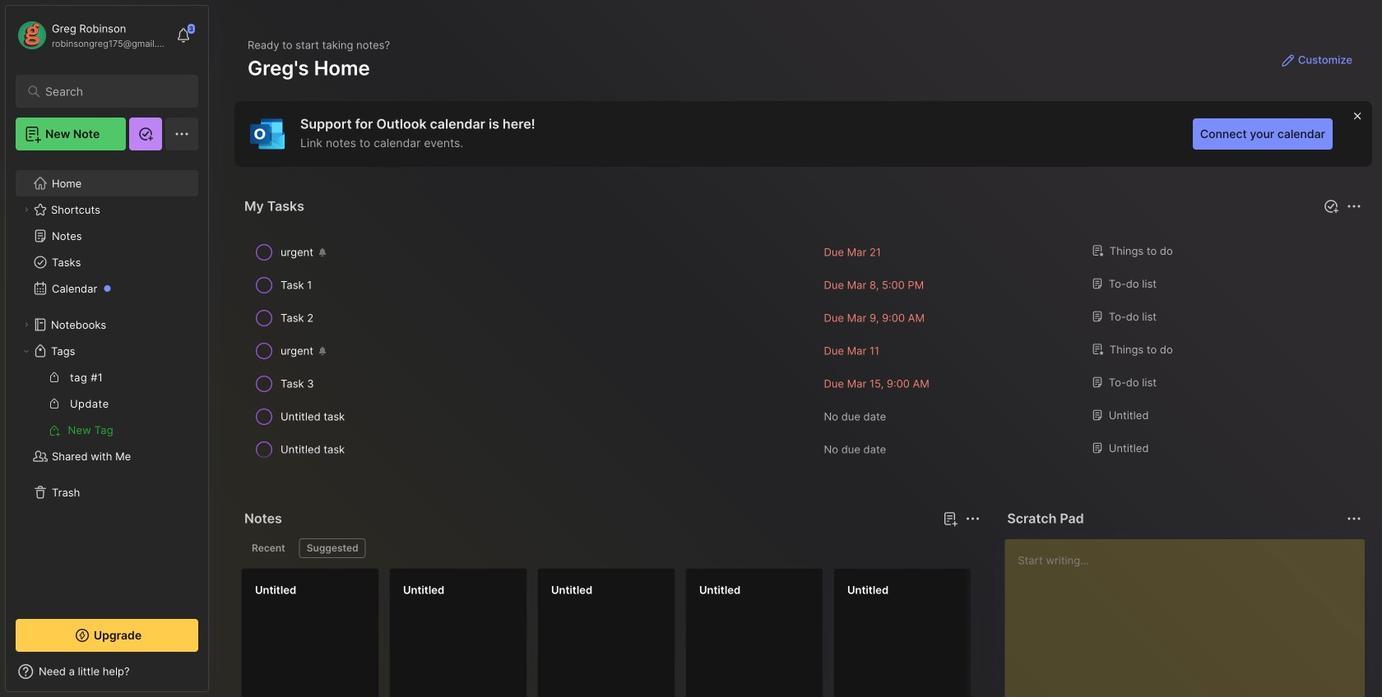 Task type: locate. For each thing, give the bounding box(es) containing it.
tab list
[[244, 539, 978, 559]]

Start writing… text field
[[1018, 540, 1364, 698]]

More actions field
[[1343, 195, 1366, 218], [961, 508, 984, 531], [1343, 508, 1366, 531]]

1 horizontal spatial tab
[[299, 539, 366, 559]]

expand notebooks image
[[21, 320, 31, 330]]

None search field
[[45, 81, 176, 101]]

0 horizontal spatial tab
[[244, 539, 293, 559]]

1 vertical spatial row group
[[241, 569, 1382, 698]]

tab
[[244, 539, 293, 559], [299, 539, 366, 559]]

main element
[[0, 0, 214, 698]]

more actions image
[[1344, 197, 1364, 216], [963, 509, 983, 529], [1344, 509, 1364, 529]]

tree
[[6, 160, 208, 605]]

row group
[[241, 236, 1366, 467], [241, 569, 1382, 698]]

2 tab from the left
[[299, 539, 366, 559]]

0 vertical spatial row group
[[241, 236, 1366, 467]]

new task image
[[1323, 198, 1339, 215]]

tree inside main element
[[6, 160, 208, 605]]

1 row group from the top
[[241, 236, 1366, 467]]

Search text field
[[45, 84, 176, 100]]

group
[[16, 364, 197, 443]]

click to collapse image
[[208, 667, 220, 687]]



Task type: vqa. For each thing, say whether or not it's contained in the screenshot.
Shared
no



Task type: describe. For each thing, give the bounding box(es) containing it.
2 row group from the top
[[241, 569, 1382, 698]]

WHAT'S NEW field
[[6, 659, 208, 685]]

group inside main element
[[16, 364, 197, 443]]

none search field inside main element
[[45, 81, 176, 101]]

expand tags image
[[21, 346, 31, 356]]

1 tab from the left
[[244, 539, 293, 559]]

Account field
[[16, 19, 168, 52]]



